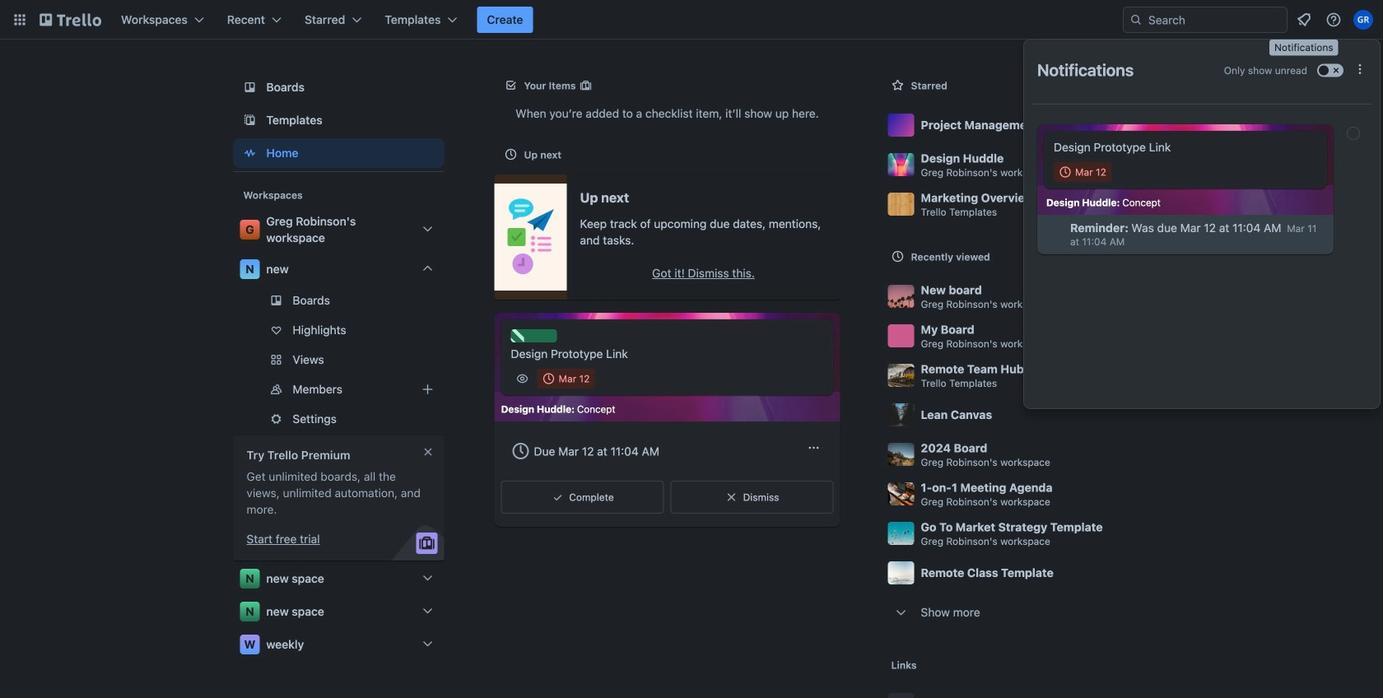 Task type: vqa. For each thing, say whether or not it's contained in the screenshot.
Trello's team
no



Task type: locate. For each thing, give the bounding box(es) containing it.
template board image
[[240, 110, 260, 130]]

click to unstar project management. it will be removed from your starred list. image
[[1135, 117, 1152, 133]]

tooltip
[[1270, 40, 1339, 56]]

home image
[[240, 143, 260, 163]]

open information menu image
[[1326, 12, 1343, 28]]

back to home image
[[40, 7, 101, 33]]

color: green, title: none image
[[511, 329, 557, 343]]

Search field
[[1143, 8, 1287, 31]]

greg robinson (gregrobinson96) image
[[1354, 10, 1374, 30]]

0 notifications image
[[1295, 10, 1315, 30]]

search image
[[1130, 13, 1143, 26]]

click to unstar design huddle . it will be removed from your starred list. image
[[1135, 156, 1152, 173]]



Task type: describe. For each thing, give the bounding box(es) containing it.
board image
[[240, 77, 260, 97]]

click to unstar marketing overview. it will be removed from your starred list. image
[[1135, 196, 1152, 213]]

primary element
[[0, 0, 1384, 40]]

add image
[[418, 380, 438, 399]]

click to star lean canvas. it will show up at the top of your boards list. image
[[1135, 407, 1152, 423]]



